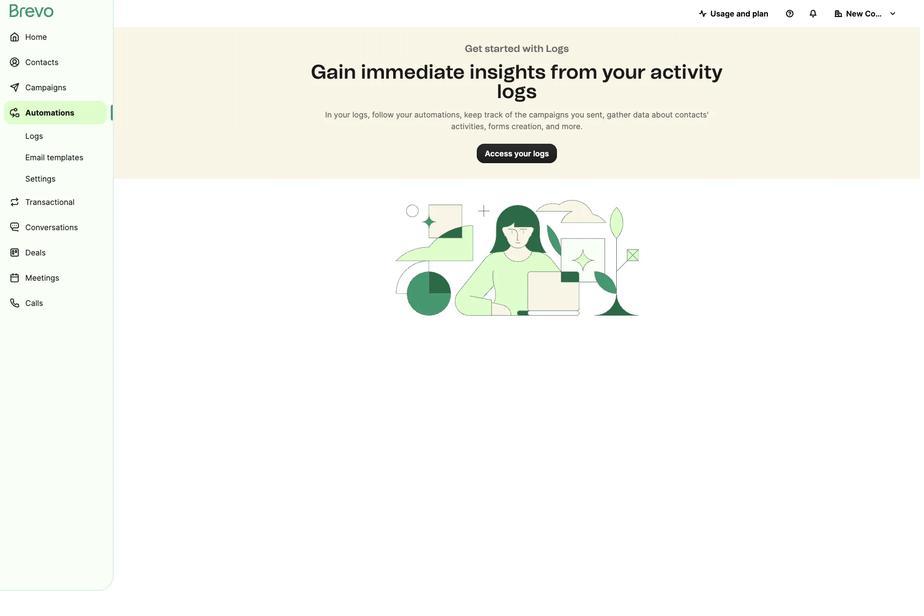 Task type: describe. For each thing, give the bounding box(es) containing it.
deals link
[[4, 241, 107, 264]]

your right in
[[334, 110, 350, 120]]

track
[[484, 110, 503, 120]]

and inside in your logs, follow your automations, keep track of the campaigns you sent, gather data about contacts' activities, forms creation, and more.
[[546, 122, 560, 131]]

plan
[[753, 9, 769, 18]]

usage and plan button
[[691, 4, 776, 23]]

calls
[[25, 299, 43, 308]]

the
[[515, 110, 527, 120]]

home link
[[4, 25, 107, 49]]

transactional link
[[4, 191, 107, 214]]

your inside gain immediate insights from your activity logs
[[602, 60, 646, 84]]

from
[[551, 60, 598, 84]]

about
[[652, 110, 673, 120]]

in your logs, follow your automations, keep track of the campaigns you sent, gather data about contacts' activities, forms creation, and more.
[[325, 110, 709, 131]]

deals
[[25, 248, 46, 258]]

automations
[[25, 108, 74, 118]]

logs link
[[4, 126, 107, 146]]

started
[[485, 43, 520, 54]]

contacts link
[[4, 51, 107, 74]]

calls link
[[4, 292, 107, 315]]

contacts'
[[675, 110, 709, 120]]

conversations
[[25, 223, 78, 232]]

activity
[[651, 60, 723, 84]]

settings link
[[4, 169, 107, 189]]

logs inside gain immediate insights from your activity logs
[[497, 80, 537, 103]]

creation,
[[512, 122, 544, 131]]

your inside button
[[514, 149, 531, 158]]

get started with logs
[[465, 43, 569, 54]]

email templates
[[25, 153, 83, 162]]

access your logs
[[485, 149, 549, 158]]

conversations link
[[4, 216, 107, 239]]

campaigns
[[25, 83, 66, 92]]

gain
[[311, 60, 356, 84]]

new
[[846, 9, 863, 18]]

settings
[[25, 174, 56, 184]]

more.
[[562, 122, 583, 131]]



Task type: locate. For each thing, give the bounding box(es) containing it.
usage
[[711, 9, 735, 18]]

you
[[571, 110, 584, 120]]

logs
[[546, 43, 569, 54], [25, 131, 43, 141]]

automations link
[[4, 101, 107, 124]]

and
[[736, 9, 751, 18], [546, 122, 560, 131]]

automations,
[[414, 110, 462, 120]]

sent,
[[587, 110, 605, 120]]

new company
[[846, 9, 901, 18]]

forms
[[489, 122, 510, 131]]

meetings
[[25, 273, 59, 283]]

and left plan
[[736, 9, 751, 18]]

email templates link
[[4, 148, 107, 167]]

activities,
[[451, 122, 486, 131]]

follow
[[372, 110, 394, 120]]

gain immediate insights from your activity logs
[[311, 60, 723, 103]]

1 vertical spatial logs
[[25, 131, 43, 141]]

of
[[505, 110, 513, 120]]

meetings link
[[4, 266, 107, 290]]

your
[[602, 60, 646, 84], [334, 110, 350, 120], [396, 110, 412, 120], [514, 149, 531, 158]]

logs up email
[[25, 131, 43, 141]]

your right follow
[[396, 110, 412, 120]]

access your logs button
[[477, 144, 557, 163]]

gather
[[607, 110, 631, 120]]

campaigns
[[529, 110, 569, 120]]

keep
[[464, 110, 482, 120]]

in
[[325, 110, 332, 120]]

0 vertical spatial and
[[736, 9, 751, 18]]

logs inside button
[[533, 149, 549, 158]]

usage and plan
[[711, 9, 769, 18]]

0 horizontal spatial logs
[[25, 131, 43, 141]]

0 horizontal spatial and
[[546, 122, 560, 131]]

logs up the the
[[497, 80, 537, 103]]

logs
[[497, 80, 537, 103], [533, 149, 549, 158]]

logs right with
[[546, 43, 569, 54]]

new company button
[[827, 4, 905, 23]]

1 vertical spatial logs
[[533, 149, 549, 158]]

with
[[522, 43, 544, 54]]

your right access
[[514, 149, 531, 158]]

logs down creation,
[[533, 149, 549, 158]]

access
[[485, 149, 513, 158]]

home
[[25, 32, 47, 42]]

0 vertical spatial logs
[[497, 80, 537, 103]]

insights
[[470, 60, 546, 84]]

contacts
[[25, 57, 59, 67]]

1 vertical spatial and
[[546, 122, 560, 131]]

your up gather
[[602, 60, 646, 84]]

and down campaigns
[[546, 122, 560, 131]]

campaigns link
[[4, 76, 107, 99]]

company
[[865, 9, 901, 18]]

transactional
[[25, 197, 75, 207]]

1 horizontal spatial logs
[[546, 43, 569, 54]]

templates
[[47, 153, 83, 162]]

and inside usage and plan button
[[736, 9, 751, 18]]

email
[[25, 153, 45, 162]]

0 vertical spatial logs
[[546, 43, 569, 54]]

immediate
[[361, 60, 465, 84]]

data
[[633, 110, 650, 120]]

1 horizontal spatial and
[[736, 9, 751, 18]]

logs,
[[352, 110, 370, 120]]

get
[[465, 43, 483, 54]]



Task type: vqa. For each thing, say whether or not it's contained in the screenshot.
and in button
yes



